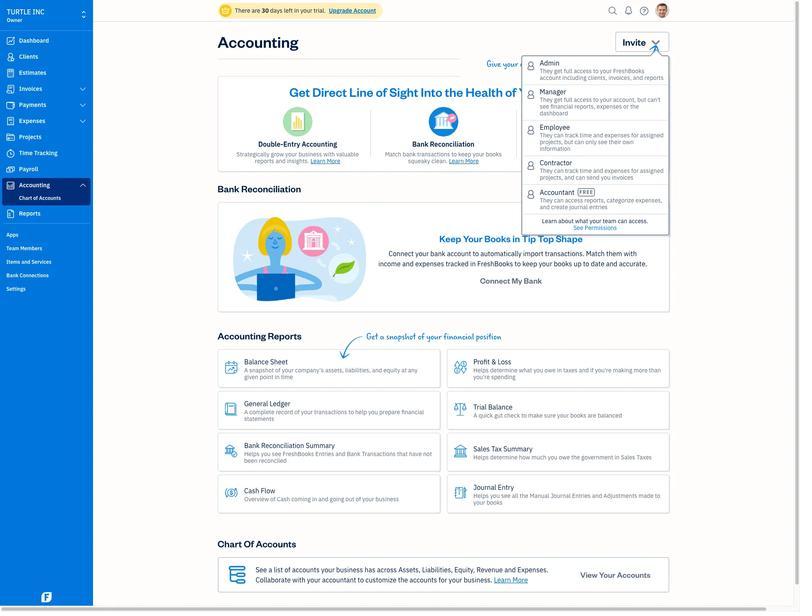 Task type: locate. For each thing, give the bounding box(es) containing it.
books inside journal entry helps you see all the manual journal entries and adjustments made to your books
[[487, 499, 503, 507]]

in right the government at bottom
[[615, 454, 620, 461]]

time
[[19, 149, 33, 157]]

0 horizontal spatial reports
[[19, 210, 41, 217]]

5 they from the top
[[540, 197, 553, 204]]

0 horizontal spatial but
[[564, 138, 573, 146]]

a
[[244, 367, 248, 374], [244, 408, 248, 416], [473, 412, 477, 419]]

assigned
[[640, 132, 664, 139], [640, 167, 664, 175]]

1 vertical spatial bank reconciliation
[[218, 183, 301, 195]]

of inside see a list of accounts your business has across assets, liabilities, equity, revenue and expenses. collaborate with your accountant to customize the accounts for your business.
[[285, 566, 291, 574]]

2 they from the top
[[540, 96, 553, 104]]

get up dashboard
[[554, 96, 563, 104]]

reports, inside the free they can access reports, categorize expenses, and create journal entries
[[585, 197, 605, 204]]

0 vertical spatial snapshot
[[386, 332, 416, 342]]

0 vertical spatial business
[[299, 151, 322, 158]]

invoices
[[19, 85, 42, 93]]

connections
[[20, 272, 49, 279]]

items and services
[[6, 259, 51, 265]]

2 horizontal spatial accounts
[[611, 151, 635, 158]]

1 vertical spatial a
[[269, 566, 272, 574]]

1 vertical spatial chevron large down image
[[79, 182, 87, 189]]

0 vertical spatial your
[[519, 84, 545, 100]]

clients link
[[2, 49, 91, 65]]

chevron large down image
[[79, 102, 87, 109], [79, 182, 87, 189]]

expenses left or at the top of page
[[597, 103, 622, 110]]

expenses inside contractor they can track time and expenses for assigned projects, and can send you invoices
[[605, 167, 630, 175]]

make
[[528, 412, 543, 419]]

1 horizontal spatial bank reconciliation
[[412, 140, 475, 148]]

all
[[512, 492, 518, 500]]

upgrade account link
[[327, 7, 376, 14]]

to left make
[[521, 412, 527, 419]]

helps inside the sales tax summary helps determine how much you owe the government in sales taxes
[[474, 454, 489, 461]]

learn inside learn about what your team can access. see permissions
[[542, 217, 557, 225]]

1 horizontal spatial transactions
[[417, 151, 450, 158]]

and left transactions
[[336, 450, 346, 458]]

bank inside button
[[524, 276, 542, 286]]

0 horizontal spatial you're
[[474, 373, 490, 381]]

chart
[[593, 140, 610, 148], [530, 157, 544, 165], [19, 195, 32, 201], [218, 538, 242, 550]]

main element
[[0, 0, 114, 606]]

trial balance a quick gut check to make sure your books are balanced
[[473, 403, 622, 419]]

0 vertical spatial get
[[289, 84, 310, 100]]

in inside connect your bank account to automatically import transactions. match them with income and expenses tracked in freshbooks to keep your books up to date and accurate.
[[470, 260, 476, 268]]

projects, down employee
[[540, 138, 563, 146]]

entries down employee
[[555, 140, 578, 148]]

1 horizontal spatial account
[[540, 74, 561, 82]]

can inside the free they can access reports, categorize expenses, and create journal entries
[[554, 197, 564, 204]]

and inside strategically grow your business with valuable reports and insights.
[[276, 157, 286, 165]]

financial right prepare
[[402, 408, 424, 416]]

1 chevron large down image from the top
[[79, 102, 87, 109]]

1 horizontal spatial more
[[465, 157, 479, 165]]

1 horizontal spatial what
[[575, 217, 588, 225]]

0 horizontal spatial get
[[289, 84, 310, 100]]

chevron large down image for invoices
[[79, 86, 87, 93]]

bank reconciliation up "match bank transactions to keep your books squeaky clean."
[[412, 140, 475, 148]]

reports down double-
[[255, 157, 274, 165]]

including
[[562, 74, 587, 82]]

and inside journal entry helps you see all the manual journal entries and adjustments made to your books
[[592, 492, 602, 500]]

2 get from the top
[[554, 96, 563, 104]]

in inside journal entries and chart of accounts create journal entries and edit accounts in the chart of accounts with
[[636, 151, 641, 158]]

you right "been" at the bottom left of the page
[[261, 450, 271, 458]]

are left balanced
[[588, 412, 596, 419]]

of inside chart of accounts link
[[33, 195, 38, 201]]

invoices link
[[2, 82, 91, 97]]

2 vertical spatial access
[[565, 197, 583, 204]]

learn more for bank reconciliation
[[449, 157, 479, 165]]

see inside employee they can track time and expenses for assigned projects, but can only see their own information
[[598, 138, 608, 146]]

with
[[324, 151, 335, 158], [578, 157, 590, 165], [624, 250, 637, 258], [292, 576, 305, 585]]

accountant
[[322, 576, 356, 585]]

quick
[[479, 412, 493, 419]]

0 vertical spatial access
[[574, 67, 592, 75]]

1 vertical spatial get
[[554, 96, 563, 104]]

they
[[540, 67, 553, 75], [540, 96, 553, 104], [540, 132, 553, 139], [540, 167, 553, 175], [540, 197, 553, 204]]

assets,
[[325, 367, 344, 374]]

get left direct
[[289, 84, 310, 100]]

business
[[547, 84, 598, 100]]

to inside general ledger a complete record of your transactions to help you prepare financial statements
[[349, 408, 354, 416]]

you inside contractor they can track time and expenses for assigned projects, and can send you invoices
[[601, 174, 611, 181]]

transactions left the help
[[314, 408, 347, 416]]

a inside see a list of accounts your business has across assets, liabilities, equity, revenue and expenses. collaborate with your accountant to customize the accounts for your business.
[[269, 566, 272, 574]]

books right sure
[[570, 412, 586, 419]]

time up journal entries and chart of accounts create journal entries and edit accounts in the chart of accounts with
[[580, 132, 592, 139]]

payroll link
[[2, 162, 91, 177]]

client image
[[5, 53, 16, 61]]

track for contractor
[[565, 167, 579, 175]]

clients,
[[588, 74, 607, 82]]

for down own
[[631, 167, 639, 175]]

projects, inside employee they can track time and expenses for assigned projects, but can only see their own information
[[540, 138, 563, 146]]

learn more down revenue
[[494, 576, 528, 585]]

payments link
[[2, 98, 91, 113]]

account inside connect your bank account to automatically import transactions. match them with income and expenses tracked in freshbooks to keep your books up to date and accurate.
[[447, 250, 471, 258]]

see
[[573, 224, 583, 232], [256, 566, 267, 574]]

0 horizontal spatial snapshot
[[249, 367, 274, 374]]

full inside admin they get full access to your freshbooks account including clients, invoices, and reports
[[564, 67, 573, 75]]

you inside the sales tax summary helps determine how much you owe the government in sales taxes
[[548, 454, 558, 461]]

4 they from the top
[[540, 167, 553, 175]]

you left all
[[490, 492, 500, 500]]

but down employee
[[564, 138, 573, 146]]

admin
[[540, 59, 560, 67]]

determine inside profit & loss helps determine what you owe in taxes and if you're making more than you're spending
[[490, 367, 518, 374]]

and up learn more 'link'
[[505, 566, 516, 574]]

snapshot up at on the right
[[386, 332, 416, 342]]

balance up "given"
[[244, 358, 269, 366]]

0 vertical spatial projects,
[[540, 138, 563, 146]]

connect my bank button
[[473, 272, 550, 289]]

notifications image
[[622, 2, 636, 19]]

chevron large down image inside expenses link
[[79, 118, 87, 125]]

summary up how
[[504, 445, 533, 453]]

2 projects, from the top
[[540, 174, 563, 181]]

have
[[409, 450, 422, 458]]

in right coming
[[312, 496, 317, 503]]

reconciliation inside bank reconciliation summary helps you see freshbooks entries and bank transactions that have not been reconciled
[[261, 441, 304, 450]]

entry up all
[[498, 483, 514, 492]]

0 vertical spatial for
[[631, 132, 639, 139]]

items
[[6, 259, 20, 265]]

1 vertical spatial account
[[447, 250, 471, 258]]

see right only
[[598, 138, 608, 146]]

in inside balance sheet a snapshot of your company's assets, liabilities, and equity at any given point in time
[[275, 373, 280, 381]]

1 vertical spatial sales
[[621, 454, 635, 461]]

0 vertical spatial a
[[380, 332, 384, 342]]

0 vertical spatial balance
[[244, 358, 269, 366]]

see down manager
[[540, 103, 549, 110]]

full
[[564, 67, 573, 75], [564, 96, 573, 104]]

keep right clean.
[[458, 151, 471, 158]]

chevron large down image for payments
[[79, 102, 87, 109]]

1 vertical spatial balance
[[488, 403, 513, 411]]

more right clean.
[[465, 157, 479, 165]]

owe left taxes
[[545, 367, 556, 374]]

projects, for contractor
[[540, 174, 563, 181]]

assigned inside contractor they can track time and expenses for assigned projects, and can send you invoices
[[640, 167, 664, 175]]

connect inside connect my bank button
[[480, 276, 510, 286]]

profit & loss helps determine what you owe in taxes and if you're making more than you're spending
[[474, 358, 661, 381]]

1 horizontal spatial snapshot
[[386, 332, 416, 342]]

1 horizontal spatial see
[[573, 224, 583, 232]]

0 horizontal spatial owe
[[545, 367, 556, 374]]

access up "journal entries and chart of accounts" image at the right top of page
[[574, 96, 592, 104]]

1 horizontal spatial entry
[[498, 483, 514, 492]]

for right their
[[631, 132, 639, 139]]

cash
[[244, 487, 259, 495], [277, 496, 290, 503]]

strategically
[[237, 151, 270, 158]]

0 vertical spatial reports
[[645, 74, 664, 82]]

0 vertical spatial transactions
[[417, 151, 450, 158]]

1 vertical spatial freshbooks
[[477, 260, 513, 268]]

and down edit
[[593, 167, 603, 175]]

and down "journal entries and chart of accounts" image at the right top of page
[[579, 140, 591, 148]]

team
[[6, 245, 19, 252]]

view your accounts link
[[573, 567, 658, 584]]

for down the liabilities,
[[439, 576, 447, 585]]

they inside admin they get full access to your freshbooks account including clients, invoices, and reports
[[540, 67, 553, 75]]

1 vertical spatial financial
[[444, 332, 474, 342]]

1 vertical spatial keep
[[523, 260, 537, 268]]

chevron large down image
[[79, 86, 87, 93], [79, 118, 87, 125]]

account inside admin they get full access to your freshbooks account including clients, invoices, and reports
[[540, 74, 561, 82]]

bank connections
[[6, 272, 49, 279]]

record
[[276, 408, 293, 416]]

full right admin
[[564, 67, 573, 75]]

1 vertical spatial your
[[463, 233, 483, 244]]

1 vertical spatial access
[[574, 96, 592, 104]]

apps link
[[2, 228, 91, 241]]

helps inside profit & loss helps determine what you owe in taxes and if you're making more than you're spending
[[474, 367, 489, 374]]

balance
[[244, 358, 269, 366], [488, 403, 513, 411]]

they down create
[[540, 167, 553, 175]]

1 vertical spatial track
[[565, 167, 579, 175]]

1 vertical spatial see
[[256, 566, 267, 574]]

1 vertical spatial owe
[[559, 454, 570, 461]]

match up date
[[586, 250, 605, 258]]

2 chevron large down image from the top
[[79, 182, 87, 189]]

chevron large down image up chart of accounts link
[[79, 182, 87, 189]]

1 they from the top
[[540, 67, 553, 75]]

your inside strategically grow your business with valuable reports and insights.
[[285, 151, 297, 158]]

financial left position
[[444, 332, 474, 342]]

1 vertical spatial time
[[580, 167, 592, 175]]

dashboard image
[[5, 37, 16, 45]]

1 horizontal spatial connect
[[480, 276, 510, 286]]

invoice image
[[5, 85, 16, 93]]

you right much
[[548, 454, 558, 461]]

team members
[[6, 245, 42, 252]]

1 vertical spatial assigned
[[640, 167, 664, 175]]

bank left clean.
[[403, 151, 416, 158]]

0 vertical spatial chevron large down image
[[79, 86, 87, 93]]

journal entry helps you see all the manual journal entries and adjustments made to your books
[[474, 483, 661, 507]]

flow
[[261, 487, 275, 495]]

get a snapshot of your financial position
[[367, 332, 502, 342]]

and left if on the bottom of page
[[579, 367, 589, 374]]

expense image
[[5, 117, 16, 126]]

business
[[299, 151, 322, 158], [376, 496, 399, 503], [336, 566, 363, 574]]

1 horizontal spatial business
[[336, 566, 363, 574]]

and left edit
[[588, 151, 598, 158]]

what inside learn about what your team can access. see permissions
[[575, 217, 588, 225]]

bank right my
[[524, 276, 542, 286]]

and up 'accountant'
[[564, 174, 574, 181]]

business right out
[[376, 496, 399, 503]]

2 determine from the top
[[490, 454, 518, 461]]

cash flow overview of cash coming in and going out of your business
[[244, 487, 399, 503]]

0 horizontal spatial connect
[[389, 250, 414, 258]]

grow
[[271, 151, 284, 158]]

0 vertical spatial chevron large down image
[[79, 102, 87, 109]]

assigned right own
[[640, 132, 664, 139]]

0 horizontal spatial learn more
[[311, 157, 340, 165]]

expenses up edit
[[605, 132, 630, 139]]

0 vertical spatial get
[[554, 67, 563, 75]]

1 projects, from the top
[[540, 138, 563, 146]]

payment image
[[5, 101, 16, 110]]

your inside general ledger a complete record of your transactions to help you prepare financial statements
[[301, 408, 313, 416]]

go to help image
[[638, 4, 651, 17]]

summary inside bank reconciliation summary helps you see freshbooks entries and bank transactions that have not been reconciled
[[306, 441, 335, 450]]

books down transactions.
[[554, 260, 572, 268]]

0 vertical spatial bank
[[403, 151, 416, 158]]

can't
[[648, 96, 661, 104]]

about
[[558, 217, 574, 225]]

more
[[327, 157, 340, 165], [465, 157, 479, 165], [513, 576, 528, 585]]

2 assigned from the top
[[640, 167, 664, 175]]

track left send
[[565, 167, 579, 175]]

journal entries and chart of accounts image
[[574, 107, 604, 137]]

they up manager
[[540, 67, 553, 75]]

0 vertical spatial but
[[637, 96, 646, 104]]

business down double-entry accounting
[[299, 151, 322, 158]]

2 horizontal spatial financial
[[551, 103, 573, 110]]

entries down only
[[568, 151, 586, 158]]

entry for journal
[[498, 483, 514, 492]]

time inside balance sheet a snapshot of your company's assets, liabilities, and equity at any given point in time
[[281, 373, 293, 381]]

summary for sales tax summary
[[504, 445, 533, 453]]

journal entries and chart of accounts create journal entries and edit accounts in the chart of accounts with
[[527, 140, 651, 165]]

timer image
[[5, 149, 16, 158]]

0 vertical spatial full
[[564, 67, 573, 75]]

helps for profit & loss
[[474, 367, 489, 374]]

match left squeaky
[[385, 151, 401, 158]]

access inside "manager they get full access to your account, but can't see financial reports, expenses or the dashboard"
[[574, 96, 592, 104]]

sales left tax at the right bottom of page
[[474, 445, 490, 453]]

expenses
[[597, 103, 622, 110], [605, 132, 630, 139], [605, 167, 630, 175], [415, 260, 444, 268]]

time for contractor
[[580, 167, 592, 175]]

and inside see a list of accounts your business has across assets, liabilities, equity, revenue and expenses. collaborate with your accountant to customize the accounts for your business.
[[505, 566, 516, 574]]

transactions down 'bank reconciliation' image
[[417, 151, 450, 158]]

account
[[540, 74, 561, 82], [447, 250, 471, 258]]

0 horizontal spatial cash
[[244, 487, 259, 495]]

assigned for contractor
[[640, 167, 664, 175]]

expenses left tracked
[[415, 260, 444, 268]]

books left create
[[486, 151, 502, 158]]

shape
[[556, 233, 583, 244]]

inc
[[33, 8, 45, 16]]

employee
[[540, 123, 570, 132]]

0 vertical spatial match
[[385, 151, 401, 158]]

a inside balance sheet a snapshot of your company's assets, liabilities, and equity at any given point in time
[[244, 367, 248, 374]]

1 vertical spatial chevron large down image
[[79, 118, 87, 125]]

0 horizontal spatial sales
[[474, 445, 490, 453]]

2 full from the top
[[564, 96, 573, 104]]

1 vertical spatial projects,
[[540, 174, 563, 181]]

connect for my
[[480, 276, 510, 286]]

company's
[[295, 367, 324, 374]]

reports up sheet
[[268, 330, 302, 342]]

0 vertical spatial time
[[580, 132, 592, 139]]

to inside 'trial balance a quick gut check to make sure your books are balanced'
[[521, 412, 527, 419]]

estimates
[[19, 69, 46, 77]]

helps for sales tax summary
[[474, 454, 489, 461]]

0 vertical spatial accounts
[[611, 151, 635, 158]]

but inside "manager they get full access to your account, but can't see financial reports, expenses or the dashboard"
[[637, 96, 646, 104]]

cash left coming
[[277, 496, 290, 503]]

for
[[631, 132, 639, 139], [631, 167, 639, 175], [439, 576, 447, 585]]

0 horizontal spatial financial
[[402, 408, 424, 416]]

projects, inside contractor they can track time and expenses for assigned projects, and can send you invoices
[[540, 174, 563, 181]]

can left journal at the top right of the page
[[554, 197, 564, 204]]

you're right if on the bottom of page
[[595, 367, 612, 374]]

1 horizontal spatial but
[[637, 96, 646, 104]]

2 horizontal spatial business
[[376, 496, 399, 503]]

your inside cash flow overview of cash coming in and going out of your business
[[362, 496, 374, 503]]

sales left taxes
[[621, 454, 635, 461]]

bank inside "match bank transactions to keep your books squeaky clean."
[[403, 151, 416, 158]]

freshbooks inside connect your bank account to automatically import transactions. match them with income and expenses tracked in freshbooks to keep your books up to date and accurate.
[[477, 260, 513, 268]]

bank
[[412, 140, 428, 148], [218, 183, 239, 195], [6, 272, 18, 279], [524, 276, 542, 286], [244, 441, 260, 450], [347, 450, 360, 458]]

reports up close icon
[[645, 74, 664, 82]]

1 horizontal spatial learn more
[[449, 157, 479, 165]]

equity
[[384, 367, 400, 374]]

3 they from the top
[[540, 132, 553, 139]]

they for contractor
[[540, 167, 553, 175]]

they inside employee they can track time and expenses for assigned projects, but can only see their own information
[[540, 132, 553, 139]]

1 horizontal spatial financial
[[444, 332, 474, 342]]

helps inside bank reconciliation summary helps you see freshbooks entries and bank transactions that have not been reconciled
[[244, 450, 260, 458]]

estimate image
[[5, 69, 16, 77]]

2 vertical spatial accounts
[[410, 576, 437, 585]]

0 horizontal spatial match
[[385, 151, 401, 158]]

0 vertical spatial are
[[252, 7, 260, 14]]

a for general ledger
[[244, 408, 248, 416]]

2 vertical spatial reconciliation
[[261, 441, 304, 450]]

the inside the sales tax summary helps determine how much you owe the government in sales taxes
[[571, 454, 580, 461]]

determine for loss
[[490, 367, 518, 374]]

helps for bank reconciliation summary
[[244, 450, 260, 458]]

1 horizontal spatial are
[[588, 412, 596, 419]]

freshbooks inside bank reconciliation summary helps you see freshbooks entries and bank transactions that have not been reconciled
[[283, 450, 314, 458]]

reports, down free
[[585, 197, 605, 204]]

they up dashboard
[[540, 96, 553, 104]]

time inside contractor they can track time and expenses for assigned projects, and can send you invoices
[[580, 167, 592, 175]]

0 vertical spatial financial
[[551, 103, 573, 110]]

to inside "match bank transactions to keep your books squeaky clean."
[[452, 151, 457, 158]]

accounts for chart of accounts
[[256, 538, 296, 550]]

0 horizontal spatial what
[[519, 367, 532, 374]]

send
[[587, 174, 600, 181]]

made
[[639, 492, 654, 500]]

expenses
[[19, 117, 45, 125]]

entries left adjustments
[[572, 492, 591, 500]]

my
[[512, 276, 522, 286]]

0 vertical spatial assigned
[[640, 132, 664, 139]]

summary inside the sales tax summary helps determine how much you owe the government in sales taxes
[[504, 445, 533, 453]]

for for employee
[[631, 132, 639, 139]]

in left taxes
[[557, 367, 562, 374]]

in left the tip
[[513, 233, 520, 244]]

0 horizontal spatial balance
[[244, 358, 269, 366]]

1 chevron large down image from the top
[[79, 86, 87, 93]]

1 get from the top
[[554, 67, 563, 75]]

summary down general ledger a complete record of your transactions to help you prepare financial statements
[[306, 441, 335, 450]]

bank reconciliation image
[[429, 107, 458, 137]]

get for get direct line of sight into the health of your business
[[289, 84, 310, 100]]

and right "invoices,"
[[633, 74, 643, 82]]

a down general
[[244, 408, 248, 416]]

they for admin
[[540, 67, 553, 75]]

team
[[603, 217, 617, 225]]

full inside "manager they get full access to your account, but can't see financial reports, expenses or the dashboard"
[[564, 96, 573, 104]]

and left the going
[[318, 496, 328, 503]]

projects link
[[2, 130, 91, 145]]

entries up cash flow overview of cash coming in and going out of your business
[[315, 450, 334, 458]]

1 assigned from the top
[[640, 132, 664, 139]]

1 horizontal spatial reports
[[268, 330, 302, 342]]

1 vertical spatial cash
[[277, 496, 290, 503]]

1 determine from the top
[[490, 367, 518, 374]]

cash up overview
[[244, 487, 259, 495]]

determine down "loss" at the bottom right of page
[[490, 367, 518, 374]]

0 horizontal spatial transactions
[[314, 408, 347, 416]]

you right the help
[[368, 408, 378, 416]]

and left 'equity'
[[372, 367, 382, 374]]

you inside profit & loss helps determine what you owe in taxes and if you're making more than you're spending
[[534, 367, 543, 374]]

time down journal entries and chart of accounts create journal entries and edit accounts in the chart of accounts with
[[580, 167, 592, 175]]

to down clients,
[[593, 96, 599, 104]]

get for get a snapshot of your financial position
[[367, 332, 378, 342]]

chart down the accounting link
[[19, 195, 32, 201]]

reports,
[[575, 103, 595, 110], [585, 197, 605, 204]]

2 chevron large down image from the top
[[79, 118, 87, 125]]

your for keep your books in tip top shape
[[463, 233, 483, 244]]

of
[[376, 84, 387, 100], [505, 84, 516, 100], [612, 140, 618, 148], [546, 157, 551, 165], [33, 195, 38, 201], [418, 332, 425, 342], [275, 367, 281, 374], [294, 408, 300, 416], [270, 496, 276, 503], [356, 496, 361, 503], [285, 566, 291, 574]]

1 vertical spatial are
[[588, 412, 596, 419]]

access up "business"
[[574, 67, 592, 75]]

in inside the sales tax summary helps determine how much you owe the government in sales taxes
[[615, 454, 620, 461]]

0 horizontal spatial your
[[463, 233, 483, 244]]

see inside "manager they get full access to your account, but can't see financial reports, expenses or the dashboard"
[[540, 103, 549, 110]]

a left point
[[244, 367, 248, 374]]

chevron large down image inside payments link
[[79, 102, 87, 109]]

the inside journal entry helps you see all the manual journal entries and adjustments made to your books
[[520, 492, 529, 500]]

more for double-entry accounting
[[327, 157, 340, 165]]

0 vertical spatial see
[[573, 224, 583, 232]]

0 vertical spatial track
[[565, 132, 579, 139]]

a inside 'trial balance a quick gut check to make sure your books are balanced'
[[473, 412, 477, 419]]

loss
[[498, 358, 512, 366]]

gut
[[494, 412, 503, 419]]

business up accountant
[[336, 566, 363, 574]]

1 full from the top
[[564, 67, 573, 75]]

in right edit
[[636, 151, 641, 158]]

what inside profit & loss helps determine what you owe in taxes and if you're making more than you're spending
[[519, 367, 532, 374]]

double-entry accounting image
[[283, 107, 313, 137]]

0 horizontal spatial see
[[256, 566, 267, 574]]

1 horizontal spatial reports
[[645, 74, 664, 82]]

entry for double-
[[283, 140, 300, 148]]

0 vertical spatial bank reconciliation
[[412, 140, 475, 148]]

they inside "manager they get full access to your account, but can't see financial reports, expenses or the dashboard"
[[540, 96, 553, 104]]

2 vertical spatial financial
[[402, 408, 424, 416]]

1 vertical spatial what
[[519, 367, 532, 374]]

freshbooks image
[[40, 593, 53, 603]]

are inside 'trial balance a quick gut check to make sure your books are balanced'
[[588, 412, 596, 419]]

learn right clean.
[[449, 157, 464, 165]]

track for employee
[[565, 132, 579, 139]]

2 track from the top
[[565, 167, 579, 175]]

with inside connect your bank account to automatically import transactions. match them with income and expenses tracked in freshbooks to keep your books up to date and accurate.
[[624, 250, 637, 258]]

expenses.
[[518, 566, 549, 574]]

your
[[519, 84, 545, 100], [463, 233, 483, 244], [599, 570, 616, 580]]

books inside 'trial balance a quick gut check to make sure your books are balanced'
[[570, 412, 586, 419]]

1 track from the top
[[565, 132, 579, 139]]

learn
[[311, 157, 326, 165], [449, 157, 464, 165], [542, 217, 557, 225], [494, 576, 511, 585]]

connect inside connect your bank account to automatically import transactions. match them with income and expenses tracked in freshbooks to keep your books up to date and accurate.
[[389, 250, 414, 258]]

chart of accounts image
[[229, 565, 246, 585]]

0 horizontal spatial business
[[299, 151, 322, 158]]

direct
[[312, 84, 347, 100]]

in inside cash flow overview of cash coming in and going out of your business
[[312, 496, 317, 503]]

books left all
[[487, 499, 503, 507]]

prepare
[[379, 408, 400, 416]]

crown image
[[221, 6, 230, 15]]

0 vertical spatial keep
[[458, 151, 471, 158]]

for inside contractor they can track time and expenses for assigned projects, and can send you invoices
[[631, 167, 639, 175]]

account up manager
[[540, 74, 561, 82]]

1 vertical spatial get
[[367, 332, 378, 342]]

more right the insights. at the left top
[[327, 157, 340, 165]]

your right "view"
[[599, 570, 616, 580]]

search image
[[606, 4, 620, 17]]



Task type: describe. For each thing, give the bounding box(es) containing it.
with inside see a list of accounts your business has across assets, liabilities, equity, revenue and expenses. collaborate with your accountant to customize the accounts for your business.
[[292, 576, 305, 585]]

books inside connect your bank account to automatically import transactions. match them with income and expenses tracked in freshbooks to keep your books up to date and accurate.
[[554, 260, 572, 268]]

customize
[[366, 576, 397, 585]]

connect for your
[[389, 250, 414, 258]]

entries inside bank reconciliation summary helps you see freshbooks entries and bank transactions that have not been reconciled
[[315, 450, 334, 458]]

chart image
[[5, 181, 16, 190]]

time for employee
[[580, 132, 592, 139]]

expenses inside employee they can track time and expenses for assigned projects, but can only see their own information
[[605, 132, 630, 139]]

expenses inside connect your bank account to automatically import transactions. match them with income and expenses tracked in freshbooks to keep your books up to date and accurate.
[[415, 260, 444, 268]]

in inside profit & loss helps determine what you owe in taxes and if you're making more than you're spending
[[557, 367, 562, 374]]

services
[[31, 259, 51, 265]]

see inside bank reconciliation summary helps you see freshbooks entries and bank transactions that have not been reconciled
[[272, 450, 281, 458]]

accounts inside journal entries and chart of accounts create journal entries and edit accounts in the chart of accounts with
[[611, 151, 635, 158]]

and inside balance sheet a snapshot of your company's assets, liabilities, and equity at any given point in time
[[372, 367, 382, 374]]

bank inside connect your bank account to automatically import transactions. match them with income and expenses tracked in freshbooks to keep your books up to date and accurate.
[[431, 250, 445, 258]]

freshbooks inside admin they get full access to your freshbooks account including clients, invoices, and reports
[[613, 67, 645, 75]]

create
[[551, 203, 568, 211]]

and down them
[[606, 260, 618, 268]]

can inside learn about what your team can access. see permissions
[[618, 217, 627, 225]]

invoices,
[[609, 74, 632, 82]]

and inside "link"
[[21, 259, 30, 265]]

summary for bank reconciliation summary
[[306, 441, 335, 450]]

chart of accounts
[[19, 195, 61, 201]]

they for employee
[[540, 132, 553, 139]]

taxes
[[637, 454, 652, 461]]

business inside cash flow overview of cash coming in and going out of your business
[[376, 496, 399, 503]]

not
[[423, 450, 432, 458]]

chevrondown image
[[650, 36, 662, 48]]

2 horizontal spatial more
[[513, 576, 528, 585]]

to inside journal entry helps you see all the manual journal entries and adjustments made to your books
[[655, 492, 661, 500]]

get direct line of sight into the health of your business
[[289, 84, 598, 100]]

reports, inside "manager they get full access to your account, but can't see financial reports, expenses or the dashboard"
[[575, 103, 595, 110]]

point
[[260, 373, 273, 381]]

if
[[590, 367, 594, 374]]

access inside the free they can access reports, categorize expenses, and create journal entries
[[565, 197, 583, 204]]

see inside see a list of accounts your business has across assets, liabilities, equity, revenue and expenses. collaborate with your accountant to customize the accounts for your business.
[[256, 566, 267, 574]]

your inside admin they get full access to your freshbooks account including clients, invoices, and reports
[[600, 67, 612, 75]]

and inside profit & loss helps determine what you owe in taxes and if you're making more than you're spending
[[579, 367, 589, 374]]

can left send
[[576, 174, 585, 181]]

balance sheet a snapshot of your company's assets, liabilities, and equity at any given point in time
[[244, 358, 418, 381]]

accurate.
[[619, 260, 647, 268]]

see inside learn about what your team can access. see permissions
[[573, 224, 583, 232]]

statements
[[244, 415, 274, 423]]

line
[[349, 84, 373, 100]]

more
[[634, 367, 648, 374]]

tip
[[522, 233, 536, 244]]

journal down tax at the right bottom of page
[[474, 483, 496, 492]]

your for view your accounts
[[599, 570, 616, 580]]

and inside bank reconciliation summary helps you see freshbooks entries and bank transactions that have not been reconciled
[[336, 450, 346, 458]]

overview
[[244, 496, 269, 503]]

date
[[591, 260, 605, 268]]

that
[[397, 450, 408, 458]]

0 horizontal spatial accounts
[[292, 566, 320, 574]]

estimates link
[[2, 66, 91, 81]]

bank up squeaky
[[412, 140, 428, 148]]

chevron large down image for accounting
[[79, 182, 87, 189]]

with inside journal entries and chart of accounts create journal entries and edit accounts in the chart of accounts with
[[578, 157, 590, 165]]

chart left of
[[218, 538, 242, 550]]

invite button
[[615, 32, 669, 52]]

upgrade
[[329, 7, 352, 14]]

to inside "manager they get full access to your account, but can't see financial reports, expenses or the dashboard"
[[593, 96, 599, 104]]

owe inside profit & loss helps determine what you owe in taxes and if you're making more than you're spending
[[545, 367, 556, 374]]

view your accounts
[[580, 570, 651, 580]]

liabilities,
[[422, 566, 453, 574]]

reports link
[[2, 206, 91, 222]]

to right up
[[583, 260, 589, 268]]

time tracking link
[[2, 146, 91, 161]]

close image
[[654, 82, 663, 92]]

across
[[377, 566, 397, 574]]

bank up "been" at the bottom left of the page
[[244, 441, 260, 450]]

taxes
[[563, 367, 578, 374]]

at
[[402, 367, 407, 374]]

contractor
[[540, 159, 572, 167]]

coming
[[291, 496, 311, 503]]

balance inside balance sheet a snapshot of your company's assets, liabilities, and equity at any given point in time
[[244, 358, 269, 366]]

1 vertical spatial reconciliation
[[241, 183, 301, 195]]

and right 'income'
[[402, 260, 414, 268]]

double-
[[258, 140, 283, 148]]

match bank transactions to keep your books squeaky clean.
[[385, 151, 502, 165]]

accountant
[[540, 188, 575, 197]]

chevron large down image for expenses
[[79, 118, 87, 125]]

tracked
[[446, 260, 469, 268]]

connect your bank account to automatically import transactions. match them with income and expenses tracked in freshbooks to keep your books up to date and accurate.
[[378, 250, 647, 268]]

2 horizontal spatial learn more
[[494, 576, 528, 585]]

reports inside strategically grow your business with valuable reports and insights.
[[255, 157, 274, 165]]

helps inside journal entry helps you see all the manual journal entries and adjustments made to your books
[[474, 492, 489, 500]]

you inside bank reconciliation summary helps you see freshbooks entries and bank transactions that have not been reconciled
[[261, 450, 271, 458]]

determine for summary
[[490, 454, 518, 461]]

money image
[[5, 165, 16, 174]]

full for admin
[[564, 67, 573, 75]]

financial inside "manager they get full access to your account, but can't see financial reports, expenses or the dashboard"
[[551, 103, 573, 110]]

keep inside "match bank transactions to keep your books squeaky clean."
[[458, 151, 471, 158]]

0 vertical spatial reconciliation
[[430, 140, 475, 148]]

business inside see a list of accounts your business has across assets, liabilities, equity, revenue and expenses. collaborate with your accountant to customize the accounts for your business.
[[336, 566, 363, 574]]

connect your bank account to begin matching your bank transactions image
[[232, 216, 367, 302]]

1 horizontal spatial you're
[[595, 367, 612, 374]]

create
[[527, 151, 545, 158]]

1 horizontal spatial your
[[519, 84, 545, 100]]

your inside journal entry helps you see all the manual journal entries and adjustments made to your books
[[474, 499, 485, 507]]

and inside admin they get full access to your freshbooks account including clients, invoices, and reports
[[633, 74, 643, 82]]

turtle
[[7, 8, 31, 16]]

but inside employee they can track time and expenses for assigned projects, but can only see their own information
[[564, 138, 573, 146]]

to up my
[[515, 260, 521, 268]]

a for see
[[269, 566, 272, 574]]

left
[[284, 7, 293, 14]]

the inside "manager they get full access to your account, but can't see financial reports, expenses or the dashboard"
[[630, 103, 639, 110]]

match inside "match bank transactions to keep your books squeaky clean."
[[385, 151, 401, 158]]

your inside 'trial balance a quick gut check to make sure your books are balanced'
[[557, 412, 569, 419]]

they for manager
[[540, 96, 553, 104]]

transactions inside general ledger a complete record of your transactions to help you prepare financial statements
[[314, 408, 347, 416]]

to left automatically
[[473, 250, 479, 258]]

0 horizontal spatial are
[[252, 7, 260, 14]]

there
[[235, 7, 250, 14]]

free they can access reports, categorize expenses, and create journal entries
[[540, 189, 663, 211]]

get for manager
[[554, 96, 563, 104]]

reports inside main element
[[19, 210, 41, 217]]

keep your books in tip top shape
[[439, 233, 583, 244]]

general ledger a complete record of your transactions to help you prepare financial statements
[[244, 400, 424, 423]]

income
[[378, 260, 401, 268]]

dashboard
[[19, 37, 49, 44]]

settings
[[6, 286, 26, 292]]

check
[[504, 412, 520, 419]]

can up 'accountant'
[[554, 167, 564, 175]]

can left only
[[575, 138, 584, 146]]

there are 30 days left in your trial. upgrade account
[[235, 7, 376, 14]]

dashboard link
[[2, 33, 91, 49]]

snapshot inside balance sheet a snapshot of your company's assets, liabilities, and equity at any given point in time
[[249, 367, 274, 374]]

your inside "match bank transactions to keep your books squeaky clean."
[[473, 151, 485, 158]]

manual
[[530, 492, 549, 500]]

learn right the insights. at the left top
[[311, 157, 326, 165]]

accounts for view your accounts
[[617, 570, 651, 580]]

for for contractor
[[631, 167, 639, 175]]

clients
[[19, 53, 38, 60]]

assets,
[[399, 566, 421, 574]]

general
[[244, 400, 268, 408]]

and inside cash flow overview of cash coming in and going out of your business
[[318, 496, 328, 503]]

transactions.
[[545, 250, 585, 258]]

invite
[[623, 36, 646, 48]]

has
[[365, 566, 376, 574]]

to inside admin they get full access to your freshbooks account including clients, invoices, and reports
[[593, 67, 599, 75]]

of inside balance sheet a snapshot of your company's assets, liabilities, and equity at any given point in time
[[275, 367, 281, 374]]

a for trial balance
[[473, 412, 477, 419]]

accounting inside main element
[[19, 181, 50, 189]]

more for bank reconciliation
[[465, 157, 479, 165]]

access for admin
[[574, 67, 592, 75]]

for inside see a list of accounts your business has across assets, liabilities, equity, revenue and expenses. collaborate with your accountant to customize the accounts for your business.
[[439, 576, 447, 585]]

free
[[579, 189, 594, 195]]

squeaky
[[408, 157, 430, 165]]

report image
[[5, 210, 16, 218]]

assigned for employee
[[640, 132, 664, 139]]

learn more for double-entry accounting
[[311, 157, 340, 165]]

sure
[[544, 412, 556, 419]]

profit
[[474, 358, 490, 366]]

clean.
[[432, 157, 448, 165]]

the inside see a list of accounts your business has across assets, liabilities, equity, revenue and expenses. collaborate with your accountant to customize the accounts for your business.
[[398, 576, 408, 585]]

full for manager
[[564, 96, 573, 104]]

can up the information at top right
[[554, 132, 564, 139]]

accounting link
[[2, 178, 91, 193]]

match inside connect your bank account to automatically import transactions. match them with income and expenses tracked in freshbooks to keep your books up to date and accurate.
[[586, 250, 605, 258]]

books inside "match bank transactions to keep your books squeaky clean."
[[486, 151, 502, 158]]

import
[[523, 250, 544, 258]]

&
[[492, 358, 496, 366]]

entries inside journal entry helps you see all the manual journal entries and adjustments made to your books
[[572, 492, 591, 500]]

a for balance sheet
[[244, 367, 248, 374]]

with inside strategically grow your business with valuable reports and insights.
[[324, 151, 335, 158]]

chart inside main element
[[19, 195, 32, 201]]

access for manager
[[574, 96, 592, 104]]

spending
[[491, 373, 516, 381]]

chart down the information at top right
[[530, 157, 544, 165]]

financial inside general ledger a complete record of your transactions to help you prepare financial statements
[[402, 408, 424, 416]]

journal up contractor
[[546, 151, 566, 158]]

see inside journal entry helps you see all the manual journal entries and adjustments made to your books
[[501, 492, 511, 500]]

you inside journal entry helps you see all the manual journal entries and adjustments made to your books
[[490, 492, 500, 500]]

contractor they can track time and expenses for assigned projects, and can send you invoices
[[540, 159, 664, 181]]

journal up create
[[530, 140, 554, 148]]

chart of accounts link
[[4, 193, 89, 203]]

them
[[606, 250, 622, 258]]

a for get
[[380, 332, 384, 342]]

bank down strategically
[[218, 183, 239, 195]]

1 vertical spatial reports
[[268, 330, 302, 342]]

in right 'left' on the top
[[294, 7, 299, 14]]

own
[[623, 138, 634, 146]]

get for admin
[[554, 67, 563, 75]]

payments
[[19, 101, 46, 109]]

0 horizontal spatial bank reconciliation
[[218, 183, 301, 195]]

projects, for employee
[[540, 138, 563, 146]]

bank inside main element
[[6, 272, 18, 279]]

given
[[244, 373, 258, 381]]

and inside employee they can track time and expenses for assigned projects, but can only see their own information
[[593, 132, 603, 139]]

1 horizontal spatial sales
[[621, 454, 635, 461]]

reports inside admin they get full access to your freshbooks account including clients, invoices, and reports
[[645, 74, 664, 82]]

chart up edit
[[593, 140, 610, 148]]

payroll
[[19, 165, 38, 173]]

journal right manual
[[551, 492, 571, 500]]

project image
[[5, 133, 16, 142]]

of inside general ledger a complete record of your transactions to help you prepare financial statements
[[294, 408, 300, 416]]

making
[[613, 367, 632, 374]]

0 vertical spatial cash
[[244, 487, 259, 495]]

strategically grow your business with valuable reports and insights.
[[237, 151, 359, 165]]

and inside the free they can access reports, categorize expenses, and create journal entries
[[540, 203, 550, 211]]

admin they get full access to your freshbooks account including clients, invoices, and reports
[[540, 59, 664, 82]]

learn more link
[[494, 576, 528, 585]]

top
[[538, 233, 554, 244]]

chart of accounts
[[218, 538, 296, 550]]

accounts for chart of accounts
[[39, 195, 61, 201]]

any
[[408, 367, 418, 374]]

their
[[609, 138, 621, 146]]

owner
[[7, 17, 22, 23]]

categorize
[[607, 197, 634, 204]]

access.
[[629, 217, 648, 225]]

bank left transactions
[[347, 450, 360, 458]]

your inside balance sheet a snapshot of your company's assets, liabilities, and equity at any given point in time
[[282, 367, 294, 374]]

you inside general ledger a complete record of your transactions to help you prepare financial statements
[[368, 408, 378, 416]]

the inside journal entries and chart of accounts create journal entries and edit accounts in the chart of accounts with
[[642, 151, 651, 158]]

to inside see a list of accounts your business has across assets, liabilities, equity, revenue and expenses. collaborate with your accountant to customize the accounts for your business.
[[358, 576, 364, 585]]

learn down revenue
[[494, 576, 511, 585]]

your inside "manager they get full access to your account, but can't see financial reports, expenses or the dashboard"
[[600, 96, 612, 104]]

settings link
[[2, 283, 91, 295]]

they inside the free they can access reports, categorize expenses, and create journal entries
[[540, 197, 553, 204]]

books
[[484, 233, 511, 244]]

keep inside connect your bank account to automatically import transactions. match them with income and expenses tracked in freshbooks to keep your books up to date and accurate.
[[523, 260, 537, 268]]

business inside strategically grow your business with valuable reports and insights.
[[299, 151, 322, 158]]

sight
[[389, 84, 418, 100]]

your inside learn about what your team can access. see permissions
[[590, 217, 602, 225]]



Task type: vqa. For each thing, say whether or not it's contained in the screenshot.
assigned related to Contractor
yes



